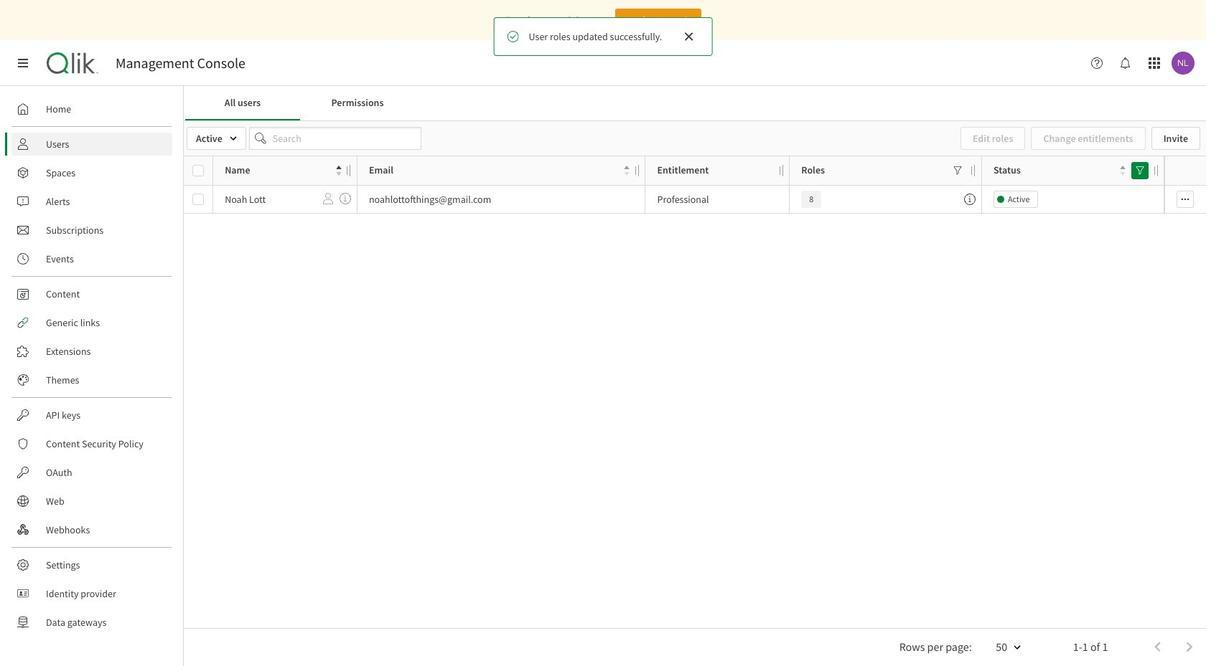 Task type: locate. For each thing, give the bounding box(es) containing it.
tab panel
[[184, 121, 1206, 667]]

close sidebar menu image
[[17, 57, 29, 69]]

None field
[[187, 127, 246, 150]]

noah lott image
[[1172, 52, 1195, 75]]

tab list
[[185, 86, 1205, 121]]

alert
[[494, 17, 712, 56]]



Task type: describe. For each thing, give the bounding box(es) containing it.
navigation pane element
[[0, 92, 183, 640]]

Search text field
[[249, 127, 421, 150]]

management console element
[[116, 55, 246, 72]]



Task type: vqa. For each thing, say whether or not it's contained in the screenshot.
Learn how to analyze data image
no



